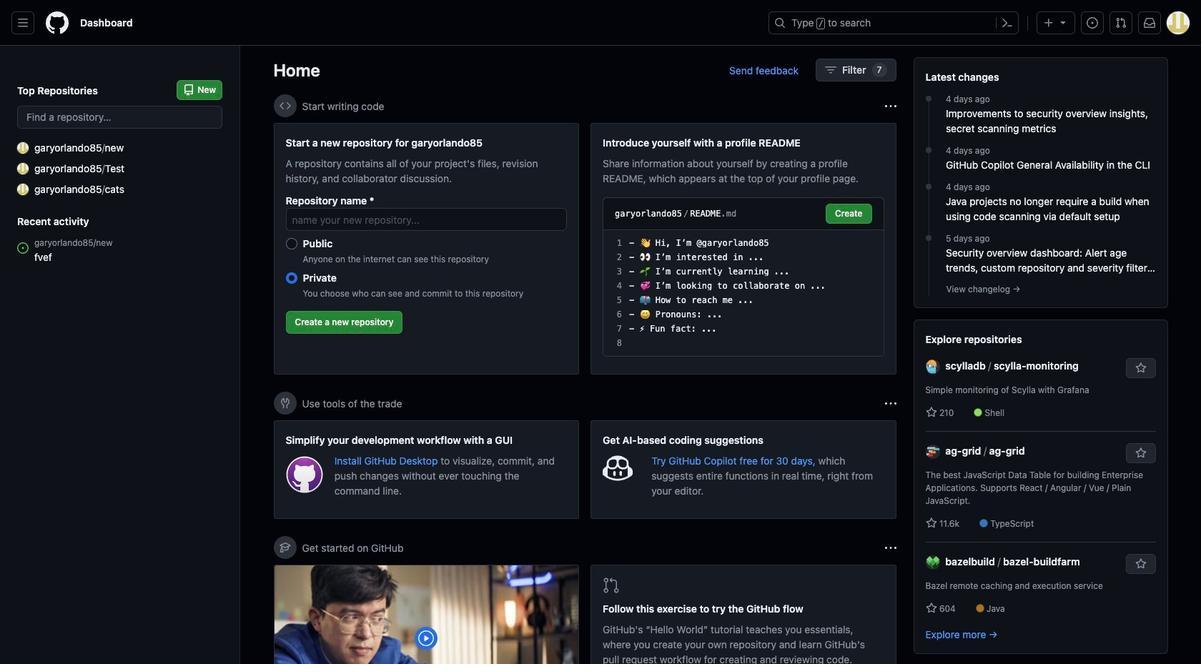 Task type: locate. For each thing, give the bounding box(es) containing it.
1 vertical spatial star this repository image
[[1135, 558, 1147, 570]]

simplify your development workflow with a gui element
[[274, 420, 579, 519]]

what is github? image
[[274, 566, 578, 664]]

star this repository image for @bazelbuild profile image
[[1135, 558, 1147, 570]]

explore repositories navigation
[[913, 320, 1168, 654]]

0 vertical spatial why am i seeing this? image
[[885, 398, 896, 409]]

star this repository image for the @ag-grid profile icon
[[1135, 448, 1147, 459]]

1 vertical spatial star image
[[926, 518, 937, 529]]

star image up @bazelbuild profile image
[[926, 518, 937, 529]]

git pull request image
[[603, 577, 620, 594]]

plus image
[[1043, 17, 1055, 29]]

star image up the @ag-grid profile icon
[[926, 407, 937, 418]]

1 star this repository image from the top
[[1135, 448, 1147, 459]]

test image
[[17, 163, 29, 174]]

Find a repository… text field
[[17, 106, 222, 129]]

@ag-grid profile image
[[926, 445, 940, 459]]

1 vertical spatial why am i seeing this? image
[[885, 542, 896, 554]]

command palette image
[[1002, 17, 1013, 29]]

None submit
[[826, 204, 872, 224]]

dot fill image
[[923, 93, 935, 104], [923, 181, 935, 192]]

filter image
[[825, 64, 837, 76]]

why am i seeing this? image
[[885, 398, 896, 409], [885, 542, 896, 554]]

2 why am i seeing this? image from the top
[[885, 542, 896, 554]]

0 vertical spatial dot fill image
[[923, 144, 935, 156]]

None radio
[[286, 272, 297, 284]]

star image for @scylladb profile image
[[926, 407, 937, 418]]

explore element
[[913, 57, 1168, 664]]

0 vertical spatial dot fill image
[[923, 93, 935, 104]]

get ai-based coding suggestions element
[[591, 420, 896, 519]]

2 dot fill image from the top
[[923, 181, 935, 192]]

star image
[[926, 603, 937, 614]]

0 vertical spatial star image
[[926, 407, 937, 418]]

cats image
[[17, 183, 29, 195]]

star image
[[926, 407, 937, 418], [926, 518, 937, 529]]

dot fill image
[[923, 144, 935, 156], [923, 232, 935, 244]]

@scylladb profile image
[[926, 360, 940, 374]]

@bazelbuild profile image
[[926, 556, 940, 570]]

start a new repository element
[[274, 123, 579, 375]]

notifications image
[[1144, 17, 1156, 29]]

new image
[[17, 142, 29, 153]]

why am i seeing this? image for try the github flow element on the bottom
[[885, 542, 896, 554]]

None radio
[[286, 238, 297, 250]]

2 dot fill image from the top
[[923, 232, 935, 244]]

2 star image from the top
[[926, 518, 937, 529]]

1 vertical spatial dot fill image
[[923, 181, 935, 192]]

issue opened image
[[1087, 17, 1098, 29]]

1 why am i seeing this? image from the top
[[885, 398, 896, 409]]

star image for the @ag-grid profile icon
[[926, 518, 937, 529]]

1 star image from the top
[[926, 407, 937, 418]]

none radio inside start a new repository element
[[286, 272, 297, 284]]

star this repository image
[[1135, 448, 1147, 459], [1135, 558, 1147, 570]]

2 star this repository image from the top
[[1135, 558, 1147, 570]]

1 vertical spatial dot fill image
[[923, 232, 935, 244]]

code image
[[279, 100, 291, 112]]

introduce yourself with a profile readme element
[[591, 123, 896, 375]]

0 vertical spatial star this repository image
[[1135, 448, 1147, 459]]

tools image
[[279, 398, 291, 409]]



Task type: vqa. For each thing, say whether or not it's contained in the screenshot.
Find a repository… text box at the top left of the page
yes



Task type: describe. For each thing, give the bounding box(es) containing it.
none submit inside introduce yourself with a profile readme element
[[826, 204, 872, 224]]

what is github? element
[[274, 565, 579, 664]]

why am i seeing this? image
[[885, 100, 896, 112]]

1 dot fill image from the top
[[923, 93, 935, 104]]

name your new repository... text field
[[286, 208, 567, 231]]

try the github flow element
[[591, 565, 896, 664]]

open issue image
[[17, 242, 29, 254]]

Top Repositories search field
[[17, 106, 222, 129]]

mortar board image
[[279, 542, 291, 553]]

git pull request image
[[1115, 17, 1127, 29]]

why am i seeing this? image for get ai-based coding suggestions "element"
[[885, 398, 896, 409]]

none radio inside start a new repository element
[[286, 238, 297, 250]]

1 dot fill image from the top
[[923, 144, 935, 156]]

play image
[[418, 630, 435, 647]]

star this repository image
[[1135, 363, 1147, 374]]

homepage image
[[46, 11, 69, 34]]

triangle down image
[[1058, 16, 1069, 28]]

github desktop image
[[286, 456, 323, 494]]



